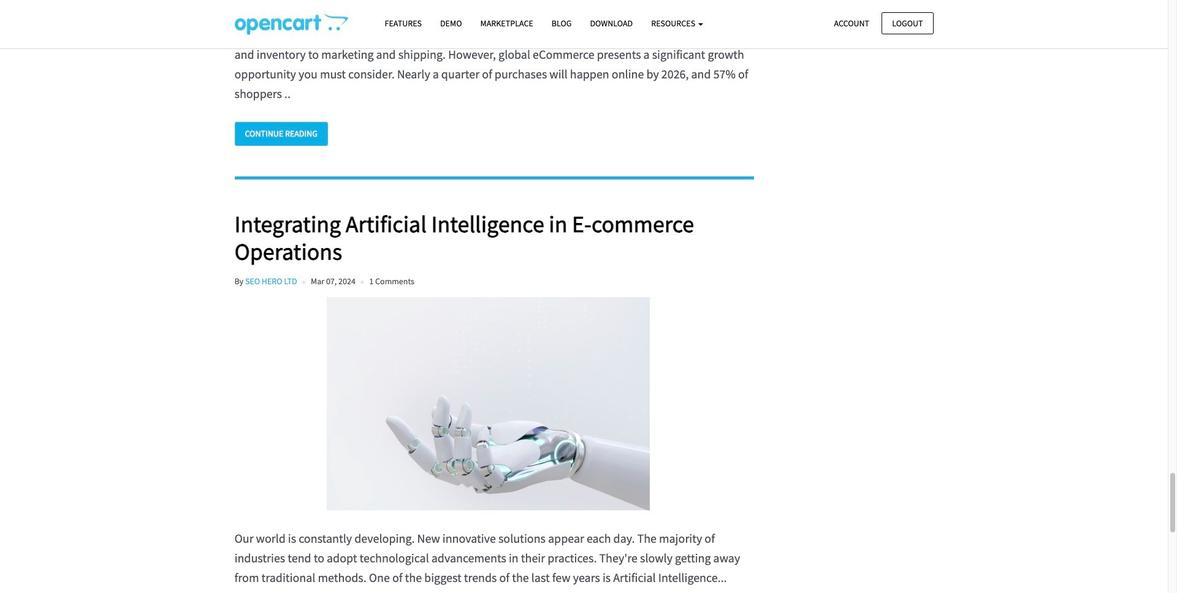 Task type: locate. For each thing, give the bounding box(es) containing it.
integrating artificial intelligence in e-commerce operations image
[[235, 297, 742, 511]]

opencart - blog image
[[235, 13, 348, 35]]



Task type: vqa. For each thing, say whether or not it's contained in the screenshot.
second $69.99
no



